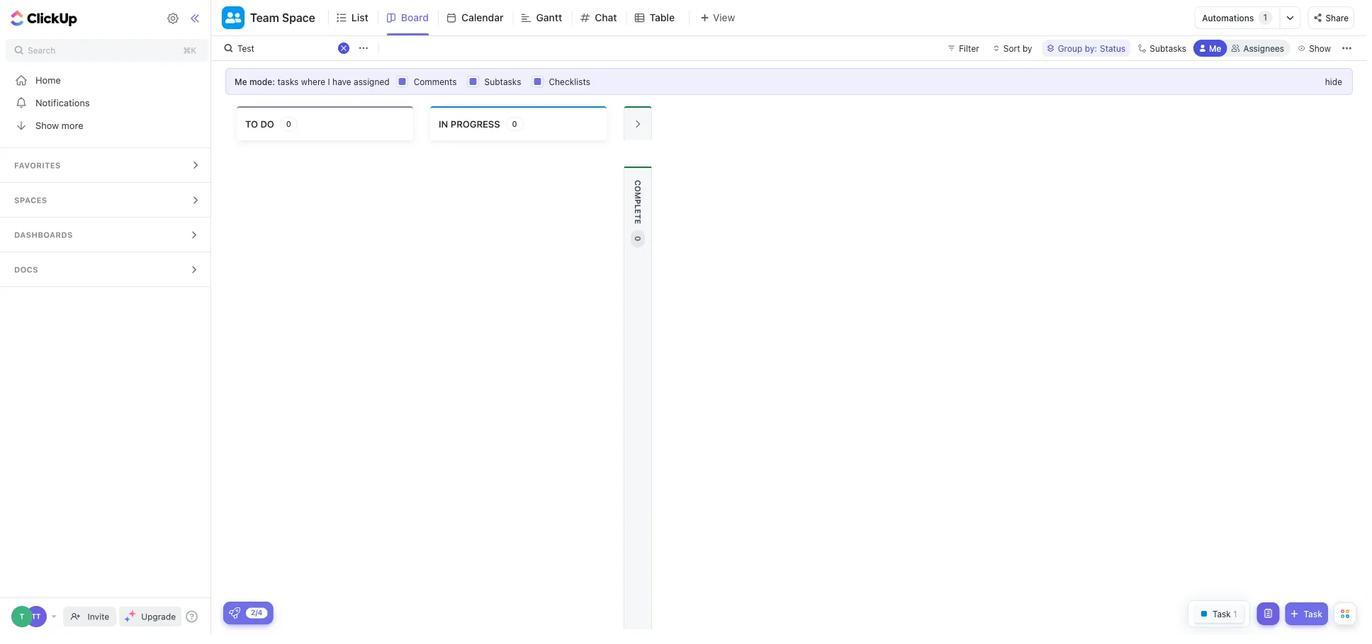 Task type: describe. For each thing, give the bounding box(es) containing it.
p
[[634, 199, 643, 205]]

c o m p l e t e
[[634, 180, 643, 224]]

assigned
[[354, 77, 390, 87]]

spaces
[[14, 196, 47, 205]]

table link
[[650, 0, 681, 35]]

sort
[[1004, 43, 1021, 53]]

sidebar settings image
[[167, 12, 180, 25]]

2 e from the top
[[634, 219, 643, 224]]

t
[[634, 214, 643, 219]]

0 horizontal spatial subtasks
[[485, 77, 521, 87]]

sparkle svg 1 image
[[129, 611, 136, 618]]

to
[[245, 118, 258, 129]]

space
[[282, 11, 315, 24]]

show for show
[[1310, 43, 1332, 53]]

chat link
[[595, 0, 623, 35]]

view button
[[689, 9, 740, 27]]

by:
[[1085, 43, 1098, 53]]

notifications link
[[0, 91, 214, 114]]

subtasks inside dropdown button
[[1150, 43, 1187, 53]]

gantt
[[536, 12, 562, 23]]

onboarding checklist button element
[[229, 608, 240, 619]]

me mode: tasks where i have assigned
[[235, 77, 390, 87]]

calendar
[[462, 12, 504, 23]]

i
[[328, 77, 330, 87]]

me for me mode: tasks where i have assigned
[[235, 77, 247, 87]]

l
[[634, 205, 643, 209]]

assignees button
[[1226, 40, 1291, 57]]

t
[[20, 613, 24, 621]]

me button
[[1194, 40, 1228, 57]]

by
[[1023, 43, 1033, 53]]

dashboards
[[14, 230, 73, 240]]

team space
[[250, 11, 315, 24]]

to do
[[245, 118, 274, 129]]

o
[[634, 186, 643, 192]]

board
[[401, 12, 429, 23]]

automations
[[1203, 13, 1255, 23]]

show button
[[1294, 40, 1336, 57]]

list
[[352, 12, 369, 23]]

search for search tasks...
[[238, 43, 265, 53]]

in
[[439, 118, 448, 129]]

upgrade link
[[119, 607, 182, 627]]

do
[[261, 118, 274, 129]]

list link
[[352, 0, 374, 35]]

team space button
[[245, 2, 315, 33]]

gantt link
[[536, 0, 568, 35]]

home link
[[0, 69, 214, 91]]

search tasks...
[[238, 43, 297, 53]]

tt
[[32, 613, 41, 621]]

docs
[[14, 265, 38, 274]]

show for show more
[[35, 120, 59, 131]]

sort by
[[1004, 43, 1033, 53]]



Task type: vqa. For each thing, say whether or not it's contained in the screenshot.
Sparkle SVG 2 icon
yes



Task type: locate. For each thing, give the bounding box(es) containing it.
0 horizontal spatial show
[[35, 120, 59, 131]]

show inside dropdown button
[[1310, 43, 1332, 53]]

0 vertical spatial subtasks
[[1150, 43, 1187, 53]]

subtasks
[[1150, 43, 1187, 53], [485, 77, 521, 87]]

task
[[1304, 609, 1323, 619]]

tasks
[[278, 77, 299, 87]]

1 vertical spatial me
[[235, 77, 247, 87]]

0 vertical spatial me
[[1210, 43, 1222, 53]]

me inside button
[[1210, 43, 1222, 53]]

e down p
[[634, 209, 643, 214]]

1 horizontal spatial show
[[1310, 43, 1332, 53]]

search left tasks...
[[238, 43, 265, 53]]

search inside sidebar navigation
[[28, 45, 56, 55]]

0 vertical spatial show
[[1310, 43, 1332, 53]]

notifications
[[35, 98, 90, 108]]

1 horizontal spatial 0
[[512, 119, 517, 129]]

share button
[[1309, 6, 1355, 29]]

0 for in progress
[[512, 119, 517, 129]]

0 right do
[[286, 119, 291, 129]]

hide
[[1326, 77, 1343, 87]]

subtasks button
[[1133, 40, 1191, 57]]

status
[[1101, 43, 1126, 53]]

board link
[[401, 0, 435, 35]]

0 horizontal spatial 0
[[286, 119, 291, 129]]

1 horizontal spatial me
[[1210, 43, 1222, 53]]

1 vertical spatial show
[[35, 120, 59, 131]]

me left "mode:"
[[235, 77, 247, 87]]

me for me
[[1210, 43, 1222, 53]]

filter button
[[943, 40, 986, 57]]

0
[[286, 119, 291, 129], [512, 119, 517, 129], [634, 236, 643, 241]]

2/4
[[251, 609, 263, 617]]

0 horizontal spatial me
[[235, 77, 247, 87]]

where
[[301, 77, 326, 87]]

0 right "progress"
[[512, 119, 517, 129]]

subtasks left me button
[[1150, 43, 1187, 53]]

in progress
[[439, 118, 500, 129]]

onboarding checklist button image
[[229, 608, 240, 619]]

chat
[[595, 12, 617, 23]]

0 vertical spatial e
[[634, 209, 643, 214]]

show more
[[35, 120, 83, 131]]

filter
[[960, 43, 980, 53]]

0 for to do
[[286, 119, 291, 129]]

mode:
[[250, 77, 275, 87]]

upgrade
[[141, 612, 176, 622]]

assignees
[[1244, 43, 1285, 53]]

1 horizontal spatial search
[[238, 43, 265, 53]]

share
[[1326, 13, 1349, 23]]

show left more
[[35, 120, 59, 131]]

invite
[[88, 612, 109, 622]]

comments
[[414, 77, 457, 87]]

search for search
[[28, 45, 56, 55]]

Search tasks... text field
[[238, 38, 355, 58]]

1 vertical spatial subtasks
[[485, 77, 521, 87]]

group by: status
[[1058, 43, 1126, 53]]

favorites
[[14, 161, 61, 170]]

calendar link
[[462, 0, 509, 35]]

show
[[1310, 43, 1332, 53], [35, 120, 59, 131]]

m
[[634, 192, 643, 199]]

show down share button
[[1310, 43, 1332, 53]]

0 horizontal spatial search
[[28, 45, 56, 55]]

1 horizontal spatial subtasks
[[1150, 43, 1187, 53]]

more
[[61, 120, 83, 131]]

home
[[35, 75, 61, 85]]

e
[[634, 209, 643, 214], [634, 219, 643, 224]]

progress
[[451, 118, 500, 129]]

group
[[1058, 43, 1083, 53]]

sort by button
[[988, 40, 1040, 57]]

2 horizontal spatial 0
[[634, 236, 643, 241]]

search
[[238, 43, 265, 53], [28, 45, 56, 55]]

view
[[713, 12, 735, 23]]

table
[[650, 12, 675, 23]]

show inside sidebar navigation
[[35, 120, 59, 131]]

1 e from the top
[[634, 209, 643, 214]]

sparkle svg 2 image
[[125, 617, 130, 622]]

me down automations
[[1210, 43, 1222, 53]]

1 vertical spatial e
[[634, 219, 643, 224]]

me
[[1210, 43, 1222, 53], [235, 77, 247, 87]]

⌘k
[[183, 45, 197, 55]]

tasks...
[[268, 43, 297, 53]]

e down l
[[634, 219, 643, 224]]

sidebar navigation
[[0, 0, 214, 635]]

1
[[1264, 13, 1268, 22]]

have
[[333, 77, 351, 87]]

user friends image
[[225, 11, 241, 24]]

0 down t
[[634, 236, 643, 241]]

c
[[634, 180, 643, 186]]

subtasks up "progress"
[[485, 77, 521, 87]]

checklists
[[549, 77, 591, 87]]

search up home
[[28, 45, 56, 55]]

team
[[250, 11, 279, 24]]

favorites button
[[0, 148, 214, 182]]



